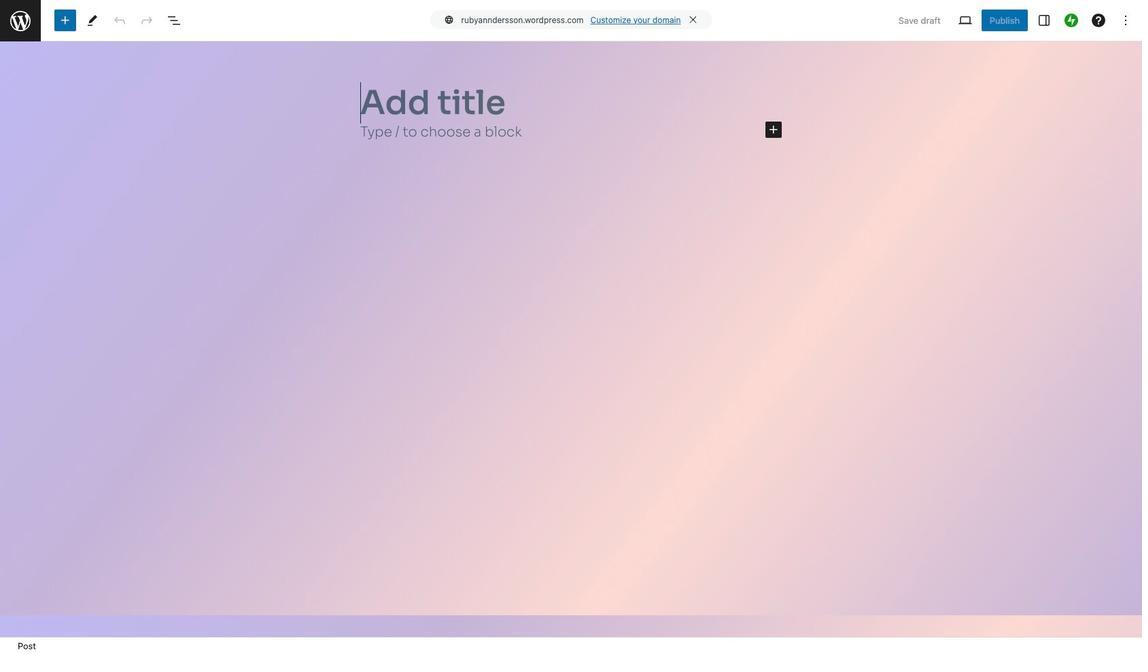 Task type: locate. For each thing, give the bounding box(es) containing it.
editor content region
[[0, 41, 1142, 638]]

jetpack image
[[1065, 14, 1078, 27]]

tools image
[[84, 12, 101, 28]]

help image
[[1091, 12, 1107, 29]]

view image
[[957, 12, 974, 29]]



Task type: describe. For each thing, give the bounding box(es) containing it.
settings image
[[1036, 12, 1053, 29]]

undo image
[[112, 12, 128, 29]]

toggle block inserter image
[[57, 12, 73, 29]]

redo image
[[139, 12, 155, 29]]

options image
[[1118, 12, 1134, 29]]

document overview image
[[166, 12, 182, 29]]



